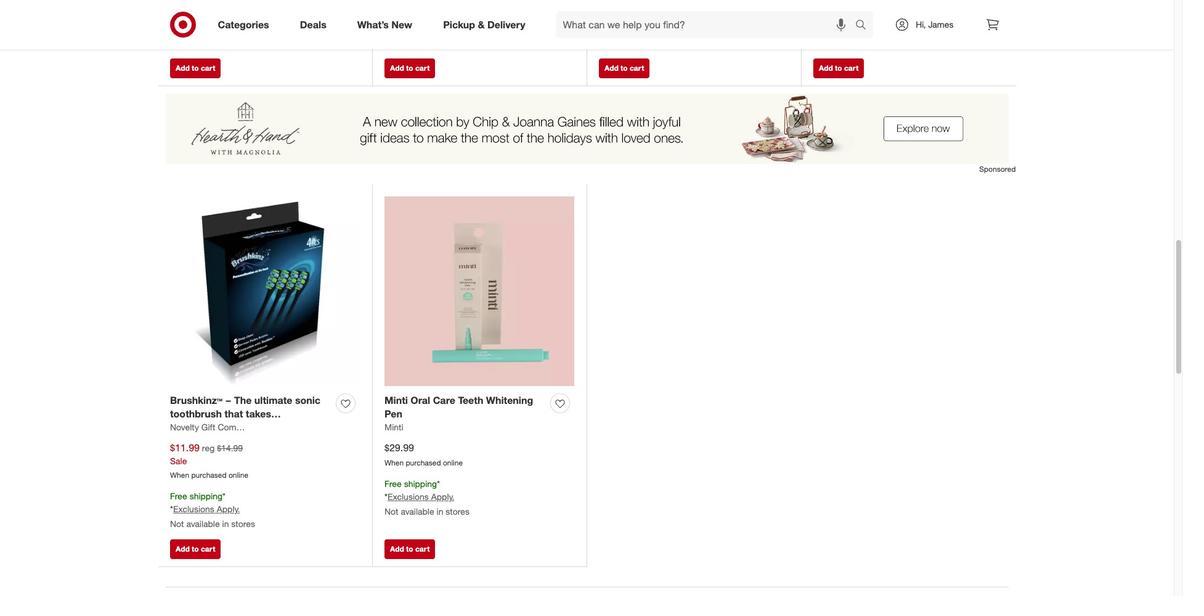 Task type: locate. For each thing, give the bounding box(es) containing it.
2 horizontal spatial when
[[599, 4, 618, 14]]

the
[[257, 422, 272, 435]]

1 horizontal spatial * exclusions apply. not available in stores
[[385, 18, 470, 43]]

delivery
[[487, 18, 525, 31]]

1 vertical spatial purchased
[[406, 459, 441, 468]]

free left search button
[[813, 6, 831, 16]]

minti for minti oral care teeth whitening pen
[[385, 394, 408, 406]]

purchased up free shipping * * exclusions apply.
[[620, 4, 655, 14]]

search
[[850, 19, 880, 32]]

minti up pen
[[385, 394, 408, 406]]

2 horizontal spatial online
[[657, 4, 677, 14]]

online up free shipping * * exclusions apply.
[[657, 4, 677, 14]]

minti oral care teeth whitening pen image
[[385, 197, 574, 386], [385, 197, 574, 386]]

minti link
[[385, 422, 403, 434]]

the
[[234, 394, 252, 406]]

free shipping * * exclusions apply. not available in stores for minti oral care teeth whitening pen
[[385, 479, 470, 517]]

free shipping * * exclusions apply.
[[599, 25, 669, 48]]

available inside free shipping * exclusions apply. not available in stores
[[830, 33, 863, 44]]

company
[[218, 422, 255, 433]]

takes
[[246, 408, 271, 421]]

hi,
[[916, 19, 926, 30]]

care
[[433, 394, 455, 406]]

when inside $29.99 when purchased online
[[385, 459, 404, 468]]

shipping
[[833, 6, 866, 16], [618, 25, 651, 35], [404, 479, 437, 489], [190, 491, 223, 502]]

0 horizontal spatial purchased
[[191, 471, 227, 480]]

online down minti oral care teeth whitening pen
[[443, 459, 463, 468]]

brushkinz™
[[170, 394, 223, 406]]

free down the when purchased online
[[599, 25, 616, 35]]

not
[[170, 22, 184, 33], [385, 33, 398, 43], [813, 33, 827, 44], [385, 506, 398, 517], [170, 519, 184, 529]]

novelty
[[170, 422, 199, 433]]

1 horizontal spatial purchased
[[406, 459, 441, 468]]

when
[[599, 4, 618, 14], [385, 459, 404, 468], [170, 471, 189, 480]]

2 minti from the top
[[385, 422, 403, 433]]

purchased down $29.99 at bottom
[[406, 459, 441, 468]]

minti
[[385, 394, 408, 406], [385, 422, 403, 433]]

in
[[222, 22, 229, 33], [437, 33, 443, 43], [865, 33, 872, 44], [437, 506, 443, 517], [222, 519, 229, 529]]

apply. down the when purchased online
[[646, 38, 669, 48]]

exclusions apply. button
[[173, 7, 240, 19], [388, 17, 454, 30], [816, 18, 883, 30], [602, 37, 669, 49], [388, 491, 454, 503], [173, 503, 240, 516]]

online down "$14.99"
[[229, 471, 248, 480]]

when up free shipping * * exclusions apply.
[[599, 4, 618, 14]]

free inside free shipping * exclusions apply. not available in stores
[[813, 6, 831, 16]]

1 minti from the top
[[385, 394, 408, 406]]

purchased inside $29.99 when purchased online
[[406, 459, 441, 468]]

purchased
[[620, 4, 655, 14], [406, 459, 441, 468], [191, 471, 227, 480]]

free shipping * * exclusions apply. not available in stores down $29.99 when purchased online
[[385, 479, 470, 517]]

free down $29.99 at bottom
[[385, 479, 402, 489]]

* inside free shipping * exclusions apply. not available in stores
[[866, 6, 869, 16]]

free shipping * * exclusions apply. not available in stores down $11.99 reg $14.99 sale when purchased online
[[170, 491, 255, 529]]

apply.
[[217, 7, 240, 18], [431, 18, 454, 28], [860, 18, 883, 29], [646, 38, 669, 48], [431, 492, 454, 502], [217, 504, 240, 514]]

1 vertical spatial online
[[443, 459, 463, 468]]

available
[[186, 22, 220, 33], [401, 33, 434, 43], [830, 33, 863, 44], [401, 506, 434, 517], [186, 519, 220, 529]]

–
[[225, 394, 231, 406]]

1 vertical spatial when
[[385, 459, 404, 468]]

minti for minti
[[385, 422, 403, 433]]

1 horizontal spatial when
[[385, 459, 404, 468]]

1 horizontal spatial free shipping * * exclusions apply. not available in stores
[[385, 479, 470, 517]]

brushkinz™ – the ultimate sonic toothbrush that takes personalization to the next  level!   4 pack replacement brush  heads
[[170, 394, 330, 449]]

sonic
[[295, 394, 320, 406]]

when down sale
[[170, 471, 189, 480]]

minti down pen
[[385, 422, 403, 433]]

add to cart button
[[170, 59, 221, 79], [385, 59, 435, 79], [599, 59, 650, 79], [813, 59, 864, 79], [170, 540, 221, 560], [385, 540, 435, 560]]

0 vertical spatial when
[[599, 4, 618, 14]]

exclusions
[[173, 7, 214, 18], [388, 18, 429, 28], [816, 18, 858, 29], [602, 38, 643, 48], [388, 492, 429, 502], [173, 504, 214, 514]]

online inside $29.99 when purchased online
[[443, 459, 463, 468]]

minti inside minti oral care teeth whitening pen
[[385, 394, 408, 406]]

advertisement region
[[158, 94, 1016, 164]]

2 horizontal spatial purchased
[[620, 4, 655, 14]]

shipping up search
[[833, 6, 866, 16]]

1 vertical spatial minti
[[385, 422, 403, 433]]

to
[[192, 64, 199, 73], [406, 64, 413, 73], [621, 64, 628, 73], [835, 64, 842, 73], [245, 422, 254, 435], [192, 545, 199, 554], [406, 545, 413, 554]]

0 horizontal spatial when
[[170, 471, 189, 480]]

free shipping * * exclusions apply. not available in stores
[[385, 479, 470, 517], [170, 491, 255, 529]]

$29.99
[[385, 442, 414, 454]]

james
[[928, 19, 954, 30]]

shipping inside free shipping * exclusions apply. not available in stores
[[833, 6, 866, 16]]

purchased inside $11.99 reg $14.99 sale when purchased online
[[191, 471, 227, 480]]

free inside free shipping * * exclusions apply.
[[599, 25, 616, 35]]

add
[[176, 64, 190, 73], [390, 64, 404, 73], [605, 64, 619, 73], [819, 64, 833, 73], [176, 545, 190, 554], [390, 545, 404, 554]]

0 vertical spatial online
[[657, 4, 677, 14]]

free down sale
[[170, 491, 187, 502]]

add to cart
[[176, 64, 215, 73], [390, 64, 430, 73], [605, 64, 644, 73], [819, 64, 859, 73], [176, 545, 215, 554], [390, 545, 430, 554]]

search button
[[850, 11, 880, 41]]

* exclusions apply. not available in stores
[[170, 7, 255, 33], [385, 18, 470, 43]]

0 vertical spatial purchased
[[620, 4, 655, 14]]

shipping down the when purchased online
[[618, 25, 651, 35]]

online
[[657, 4, 677, 14], [443, 459, 463, 468], [229, 471, 248, 480]]

when inside $11.99 reg $14.99 sale when purchased online
[[170, 471, 189, 480]]

*
[[866, 6, 869, 16], [170, 7, 173, 18], [385, 18, 388, 28], [651, 25, 654, 35], [599, 38, 602, 48], [437, 479, 440, 489], [223, 491, 226, 502], [385, 492, 388, 502], [170, 504, 173, 514]]

free
[[813, 6, 831, 16], [599, 25, 616, 35], [385, 479, 402, 489], [170, 491, 187, 502]]

2 vertical spatial online
[[229, 471, 248, 480]]

2 vertical spatial when
[[170, 471, 189, 480]]

1 horizontal spatial online
[[443, 459, 463, 468]]

0 vertical spatial minti
[[385, 394, 408, 406]]

when down $29.99 at bottom
[[385, 459, 404, 468]]

2 vertical spatial purchased
[[191, 471, 227, 480]]

stores
[[231, 22, 255, 33], [446, 33, 470, 43], [875, 33, 898, 44], [446, 506, 470, 517], [231, 519, 255, 529]]

replacement
[[196, 436, 258, 449]]

to inside brushkinz™ – the ultimate sonic toothbrush that takes personalization to the next  level!   4 pack replacement brush  heads
[[245, 422, 254, 435]]

brushkinz™ – the ultimate sonic toothbrush that takes personalization to the next  level!   4 pack replacement brush  heads link
[[170, 394, 331, 449]]

what's
[[357, 18, 389, 31]]

pack
[[170, 436, 193, 449]]

0 horizontal spatial free shipping * * exclusions apply. not available in stores
[[170, 491, 255, 529]]

oral
[[411, 394, 430, 406]]

cart
[[201, 64, 215, 73], [415, 64, 430, 73], [630, 64, 644, 73], [844, 64, 859, 73], [201, 545, 215, 554], [415, 545, 430, 554]]

sponsored
[[979, 165, 1016, 174]]

deals link
[[289, 11, 342, 38]]

0 horizontal spatial online
[[229, 471, 248, 480]]

apply. down $11.99 reg $14.99 sale when purchased online
[[217, 504, 240, 514]]

ultimate
[[254, 394, 292, 406]]

apply. left hi,
[[860, 18, 883, 29]]

purchased down reg
[[191, 471, 227, 480]]



Task type: vqa. For each thing, say whether or not it's contained in the screenshot.
Clear all at left
no



Task type: describe. For each thing, give the bounding box(es) containing it.
4
[[324, 422, 330, 435]]

$11.99 reg $14.99 sale when purchased online
[[170, 442, 248, 480]]

brush
[[261, 436, 289, 449]]

apply. down $29.99 when purchased online
[[431, 492, 454, 502]]

that
[[225, 408, 243, 421]]

hi, james
[[916, 19, 954, 30]]

what's new link
[[347, 11, 428, 38]]

whitening
[[486, 394, 533, 406]]

categories
[[218, 18, 269, 31]]

pickup & delivery link
[[433, 11, 541, 38]]

personalization
[[170, 422, 242, 435]]

$29.99 when purchased online
[[385, 442, 463, 468]]

What can we help you find? suggestions appear below search field
[[556, 11, 859, 38]]

brushkinz™ – the ultimate sonic  toothbrush that takes   personalization to the next  level!   4 pack replacement brush  heads image
[[170, 197, 360, 386]]

gift
[[201, 422, 215, 433]]

shipping inside free shipping * * exclusions apply.
[[618, 25, 651, 35]]

pickup & delivery
[[443, 18, 525, 31]]

pickup
[[443, 18, 475, 31]]

online inside $11.99 reg $14.99 sale when purchased online
[[229, 471, 248, 480]]

minti oral care teeth whitening pen link
[[385, 394, 545, 422]]

free shipping * exclusions apply. not available in stores
[[813, 6, 898, 44]]

$11.99
[[170, 442, 200, 454]]

what's new
[[357, 18, 412, 31]]

toothbrush
[[170, 408, 222, 421]]

&
[[478, 18, 485, 31]]

shipping down $11.99 reg $14.99 sale when purchased online
[[190, 491, 223, 502]]

deals
[[300, 18, 326, 31]]

apply. inside free shipping * * exclusions apply.
[[646, 38, 669, 48]]

novelty gift company
[[170, 422, 255, 433]]

heads
[[291, 436, 320, 449]]

apply. up categories
[[217, 7, 240, 18]]

stores inside free shipping * exclusions apply. not available in stores
[[875, 33, 898, 44]]

level!
[[298, 422, 322, 435]]

minti oral care teeth whitening pen
[[385, 394, 533, 421]]

sale
[[170, 456, 187, 467]]

not inside free shipping * exclusions apply. not available in stores
[[813, 33, 827, 44]]

$14.99
[[217, 443, 243, 454]]

apply. left &
[[431, 18, 454, 28]]

categories link
[[207, 11, 285, 38]]

next
[[275, 422, 295, 435]]

teeth
[[458, 394, 483, 406]]

exclusions inside free shipping * * exclusions apply.
[[602, 38, 643, 48]]

exclusions inside free shipping * exclusions apply. not available in stores
[[816, 18, 858, 29]]

new
[[392, 18, 412, 31]]

pen
[[385, 408, 402, 421]]

reg
[[202, 443, 215, 454]]

when purchased online
[[599, 4, 677, 14]]

shipping down $29.99 when purchased online
[[404, 479, 437, 489]]

apply. inside free shipping * exclusions apply. not available in stores
[[860, 18, 883, 29]]

in inside free shipping * exclusions apply. not available in stores
[[865, 33, 872, 44]]

0 horizontal spatial * exclusions apply. not available in stores
[[170, 7, 255, 33]]

novelty gift company link
[[170, 422, 255, 434]]

free shipping * * exclusions apply. not available in stores for brushkinz™ – the ultimate sonic toothbrush that takes personalization to the next  level!   4 pack replacement brush  heads
[[170, 491, 255, 529]]



